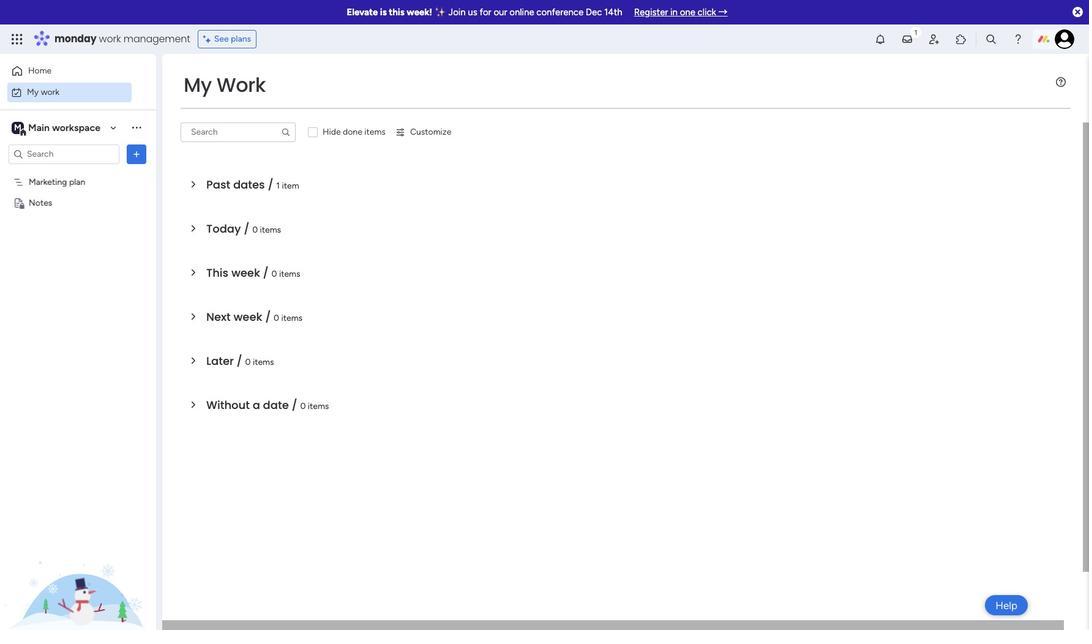 Task type: describe. For each thing, give the bounding box(es) containing it.
/ right today
[[244, 221, 250, 236]]

notifications image
[[875, 33, 887, 45]]

elevate
[[347, 7, 378, 18]]

us
[[468, 7, 478, 18]]

past
[[206, 177, 230, 192]]

Filter dashboard by text search field
[[181, 123, 296, 142]]

my work
[[184, 71, 266, 99]]

marketing
[[29, 177, 67, 187]]

dec
[[586, 7, 602, 18]]

✨
[[435, 7, 446, 18]]

work for monday
[[99, 32, 121, 46]]

my work
[[27, 87, 59, 97]]

conference
[[537, 7, 584, 18]]

notes
[[29, 198, 52, 208]]

apps image
[[956, 33, 968, 45]]

without a date / 0 items
[[206, 398, 329, 413]]

join
[[449, 7, 466, 18]]

elevate is this week! ✨ join us for our online conference dec 14th
[[347, 7, 623, 18]]

see plans
[[214, 34, 251, 44]]

0 inside 'next week / 0 items'
[[274, 313, 279, 323]]

register
[[634, 7, 669, 18]]

week for next
[[234, 309, 262, 325]]

workspace
[[52, 122, 100, 133]]

lottie animation image
[[0, 507, 156, 630]]

click
[[698, 7, 717, 18]]

workspace options image
[[130, 121, 143, 134]]

week for this
[[231, 265, 260, 281]]

workspace image
[[12, 121, 24, 134]]

→
[[719, 7, 728, 18]]

kendall parks image
[[1055, 29, 1075, 49]]

0 inside the today / 0 items
[[252, 225, 258, 235]]

plan
[[69, 177, 85, 187]]

management
[[124, 32, 190, 46]]

date
[[263, 398, 289, 413]]

work
[[217, 71, 266, 99]]

1
[[276, 181, 280, 191]]

next week / 0 items
[[206, 309, 303, 325]]

1 image
[[911, 25, 922, 39]]

lottie animation element
[[0, 507, 156, 630]]

done
[[343, 127, 363, 137]]

my for my work
[[184, 71, 212, 99]]

this week / 0 items
[[206, 265, 300, 281]]

hide
[[323, 127, 341, 137]]

a
[[253, 398, 260, 413]]

/ up 'next week / 0 items'
[[263, 265, 269, 281]]

select product image
[[11, 33, 23, 45]]

Search in workspace field
[[26, 147, 102, 161]]

menu image
[[1057, 77, 1066, 87]]

online
[[510, 7, 535, 18]]



Task type: locate. For each thing, give the bounding box(es) containing it.
m
[[14, 122, 21, 133]]

today / 0 items
[[206, 221, 281, 236]]

/ right later
[[237, 353, 242, 369]]

later
[[206, 353, 234, 369]]

my
[[184, 71, 212, 99], [27, 87, 39, 97]]

14th
[[605, 7, 623, 18]]

my for my work
[[27, 87, 39, 97]]

0 down this week / 0 items
[[274, 313, 279, 323]]

this
[[389, 7, 405, 18]]

0 inside later / 0 items
[[245, 357, 251, 368]]

/ right date
[[292, 398, 297, 413]]

home
[[28, 66, 52, 76]]

help button
[[986, 595, 1028, 616]]

later / 0 items
[[206, 353, 274, 369]]

hide done items
[[323, 127, 386, 137]]

items inside the today / 0 items
[[260, 225, 281, 235]]

today
[[206, 221, 241, 236]]

past dates / 1 item
[[206, 177, 299, 192]]

0 horizontal spatial work
[[41, 87, 59, 97]]

without
[[206, 398, 250, 413]]

week right this at the left top of the page
[[231, 265, 260, 281]]

this
[[206, 265, 229, 281]]

/ down this week / 0 items
[[265, 309, 271, 325]]

help
[[996, 599, 1018, 612]]

0 right today
[[252, 225, 258, 235]]

week
[[231, 265, 260, 281], [234, 309, 262, 325]]

0
[[252, 225, 258, 235], [272, 269, 277, 279], [274, 313, 279, 323], [245, 357, 251, 368], [300, 401, 306, 412]]

1 vertical spatial week
[[234, 309, 262, 325]]

items up 'without a date / 0 items'
[[253, 357, 274, 368]]

0 up 'next week / 0 items'
[[272, 269, 277, 279]]

my work button
[[7, 82, 132, 102]]

private board image
[[13, 197, 25, 209]]

1 horizontal spatial work
[[99, 32, 121, 46]]

monday work management
[[55, 32, 190, 46]]

marketing plan
[[29, 177, 85, 187]]

0 horizontal spatial my
[[27, 87, 39, 97]]

0 inside 'without a date / 0 items'
[[300, 401, 306, 412]]

/ left 1
[[268, 177, 274, 192]]

search image
[[281, 127, 291, 137]]

options image
[[130, 148, 143, 160]]

items inside 'without a date / 0 items'
[[308, 401, 329, 412]]

items down 1
[[260, 225, 281, 235]]

home button
[[7, 61, 132, 81]]

my inside button
[[27, 87, 39, 97]]

plans
[[231, 34, 251, 44]]

help image
[[1013, 33, 1025, 45]]

/
[[268, 177, 274, 192], [244, 221, 250, 236], [263, 265, 269, 281], [265, 309, 271, 325], [237, 353, 242, 369], [292, 398, 297, 413]]

work down home
[[41, 87, 59, 97]]

register in one click → link
[[634, 7, 728, 18]]

next
[[206, 309, 231, 325]]

for
[[480, 7, 492, 18]]

items right done in the top left of the page
[[365, 127, 386, 137]]

None search field
[[181, 123, 296, 142]]

items down this week / 0 items
[[281, 313, 303, 323]]

search everything image
[[986, 33, 998, 45]]

0 vertical spatial week
[[231, 265, 260, 281]]

my down home
[[27, 87, 39, 97]]

see
[[214, 34, 229, 44]]

customize button
[[391, 123, 457, 142]]

week!
[[407, 7, 432, 18]]

1 horizontal spatial my
[[184, 71, 212, 99]]

inbox image
[[902, 33, 914, 45]]

0 right later
[[245, 357, 251, 368]]

option
[[0, 171, 156, 173]]

items inside this week / 0 items
[[279, 269, 300, 279]]

items inside 'next week / 0 items'
[[281, 313, 303, 323]]

is
[[380, 7, 387, 18]]

list box
[[0, 169, 156, 379]]

main
[[28, 122, 50, 133]]

our
[[494, 7, 507, 18]]

items up 'next week / 0 items'
[[279, 269, 300, 279]]

items right date
[[308, 401, 329, 412]]

work right monday
[[99, 32, 121, 46]]

1 vertical spatial work
[[41, 87, 59, 97]]

items
[[365, 127, 386, 137], [260, 225, 281, 235], [279, 269, 300, 279], [281, 313, 303, 323], [253, 357, 274, 368], [308, 401, 329, 412]]

monday
[[55, 32, 97, 46]]

register in one click →
[[634, 7, 728, 18]]

customize
[[410, 127, 452, 137]]

items inside later / 0 items
[[253, 357, 274, 368]]

item
[[282, 181, 299, 191]]

workspace selection element
[[12, 120, 102, 136]]

see plans button
[[198, 30, 257, 48]]

in
[[671, 7, 678, 18]]

list box containing marketing plan
[[0, 169, 156, 379]]

my left work
[[184, 71, 212, 99]]

0 inside this week / 0 items
[[272, 269, 277, 279]]

invite members image
[[929, 33, 941, 45]]

dates
[[233, 177, 265, 192]]

0 vertical spatial work
[[99, 32, 121, 46]]

main workspace
[[28, 122, 100, 133]]

week right next
[[234, 309, 262, 325]]

one
[[680, 7, 696, 18]]

0 right date
[[300, 401, 306, 412]]

work
[[99, 32, 121, 46], [41, 87, 59, 97]]

work for my
[[41, 87, 59, 97]]

work inside button
[[41, 87, 59, 97]]



Task type: vqa. For each thing, say whether or not it's contained in the screenshot.
monday at the top of the page
yes



